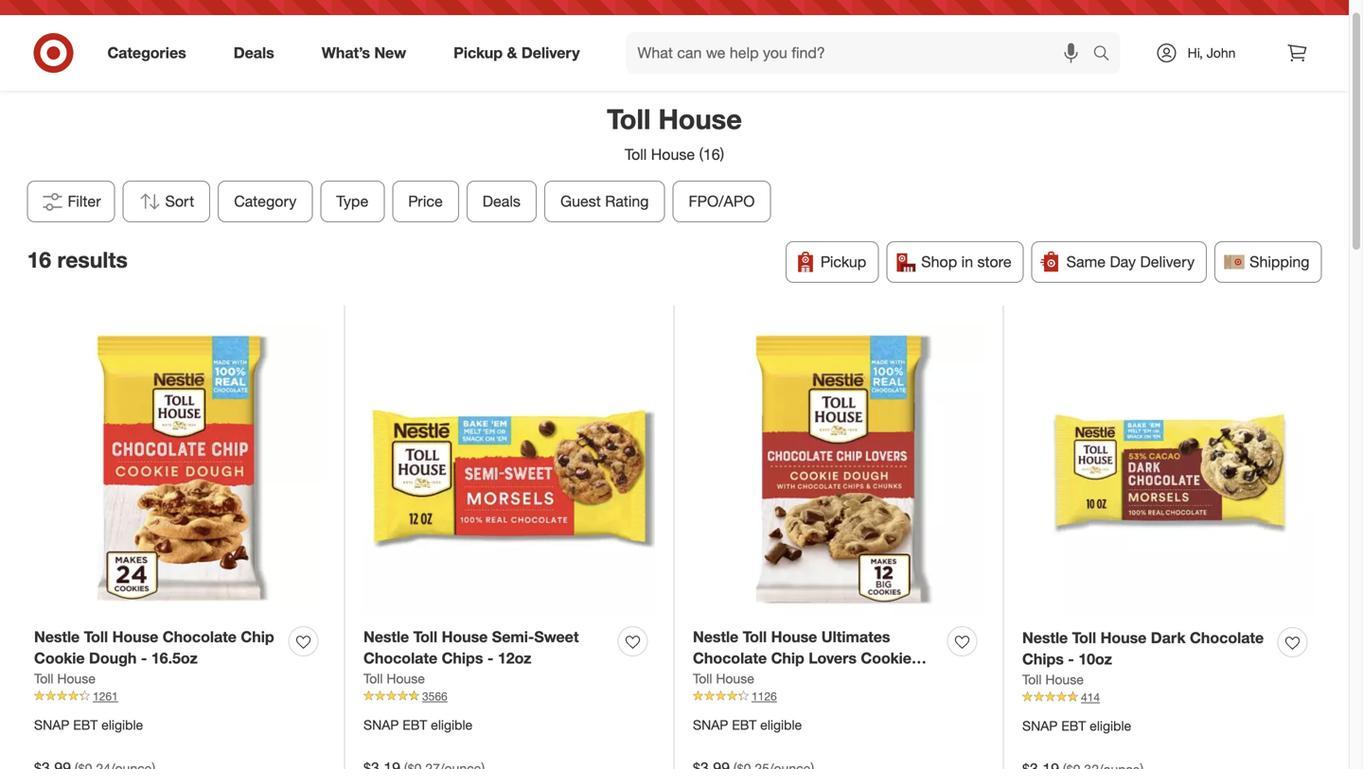 Task type: vqa. For each thing, say whether or not it's contained in the screenshot.
Shop in store
yes



Task type: describe. For each thing, give the bounding box(es) containing it.
rating
[[605, 192, 649, 210]]

shop in store
[[921, 253, 1012, 271]]

cookie inside nestle toll house chocolate chip cookie dough - 16.5oz
[[34, 650, 85, 668]]

toll house link for cookie
[[34, 670, 96, 689]]

pickup for pickup
[[821, 253, 866, 271]]

chocolate inside nestle toll house dark chocolate chips - 10oz
[[1190, 629, 1264, 647]]

- inside nestle toll house chocolate chip cookie dough - 16.5oz
[[141, 650, 147, 668]]

toll house for chocolate
[[364, 671, 425, 687]]

chocolate inside nestle toll house chocolate chip cookie dough - 16.5oz
[[163, 628, 237, 646]]

shop
[[921, 253, 957, 271]]

search button
[[1084, 32, 1130, 78]]

delivery for same day delivery
[[1140, 253, 1195, 271]]

day
[[1110, 253, 1136, 271]]

12oz
[[498, 650, 532, 668]]

house inside nestle toll house ultimates chocolate chip lovers cookie dough - 16oz/12ct
[[771, 628, 817, 646]]

nestle toll house semi-sweet chocolate chips - 12oz link
[[364, 627, 611, 670]]

414 link
[[1022, 690, 1315, 706]]

chips inside nestle toll house dark chocolate chips - 10oz
[[1022, 651, 1064, 669]]

filter
[[68, 192, 101, 210]]

sort button
[[123, 181, 210, 222]]

chocolate inside nestle toll house semi-sweet chocolate chips - 12oz
[[364, 650, 437, 668]]

categories link
[[91, 32, 210, 74]]

what's new
[[322, 44, 406, 62]]

nestle toll house dark chocolate chips - 10oz
[[1022, 629, 1264, 669]]

cookie inside nestle toll house ultimates chocolate chip lovers cookie dough - 16oz/12ct
[[861, 650, 912, 668]]

hi,
[[1188, 44, 1203, 61]]

snap ebt eligible for chocolate
[[364, 717, 473, 734]]

nestle toll house dark chocolate chips - 10oz link
[[1022, 627, 1270, 671]]

snap ebt eligible for chips
[[1022, 718, 1131, 735]]

what's new link
[[306, 32, 430, 74]]

delivery for pickup & delivery
[[522, 44, 580, 62]]

ebt for cookie
[[73, 717, 98, 734]]

ebt for chocolate
[[403, 717, 427, 734]]

16oz/12ct
[[755, 671, 825, 690]]

eligible for dough
[[760, 717, 802, 734]]

snap ebt eligible for cookie
[[34, 717, 143, 734]]

1126 link
[[693, 689, 985, 705]]

toll inside nestle toll house ultimates chocolate chip lovers cookie dough - 16oz/12ct
[[743, 628, 767, 646]]

lovers
[[809, 650, 857, 668]]

price
[[408, 192, 443, 210]]

toll inside nestle toll house dark chocolate chips - 10oz
[[1072, 629, 1096, 647]]

in
[[961, 253, 973, 271]]

house inside nestle toll house chocolate chip cookie dough - 16.5oz
[[112, 628, 158, 646]]

category
[[234, 192, 297, 210]]

toll house link for chips
[[1022, 671, 1084, 690]]

414
[[1081, 691, 1100, 705]]

guest rating
[[560, 192, 649, 210]]

ultimates
[[822, 628, 890, 646]]

3566
[[422, 690, 447, 704]]

house up 3566
[[387, 671, 425, 687]]

hi, john
[[1188, 44, 1236, 61]]

16 results
[[27, 247, 128, 273]]

house up 1126
[[716, 671, 754, 687]]

store
[[977, 253, 1012, 271]]

new
[[374, 44, 406, 62]]

house up 1261
[[57, 671, 96, 687]]

nestle toll house ultimates chocolate chip lovers cookie dough - 16oz/12ct
[[693, 628, 912, 690]]

house left (16)
[[651, 145, 695, 164]]

chips inside nestle toll house semi-sweet chocolate chips - 12oz
[[442, 650, 483, 668]]

pickup for pickup & delivery
[[454, 44, 503, 62]]

same
[[1067, 253, 1106, 271]]

toll house link for chocolate
[[364, 670, 425, 689]]

nestle for nestle toll house ultimates chocolate chip lovers cookie dough - 16oz/12ct
[[693, 628, 739, 646]]

chip inside nestle toll house ultimates chocolate chip lovers cookie dough - 16oz/12ct
[[771, 650, 804, 668]]

house up 414
[[1045, 672, 1084, 688]]

3566 link
[[364, 689, 655, 705]]

(16)
[[699, 145, 724, 164]]

results
[[57, 247, 128, 273]]

What can we help you find? suggestions appear below search field
[[626, 32, 1098, 74]]

toll inside nestle toll house semi-sweet chocolate chips - 12oz
[[413, 628, 438, 646]]

categories
[[107, 44, 186, 62]]

guest
[[560, 192, 601, 210]]

ebt for chips
[[1061, 718, 1086, 735]]

house inside nestle toll house semi-sweet chocolate chips - 12oz
[[442, 628, 488, 646]]

john
[[1207, 44, 1236, 61]]

house up (16)
[[658, 102, 742, 136]]

pickup & delivery link
[[437, 32, 604, 74]]

chip inside nestle toll house chocolate chip cookie dough - 16.5oz
[[241, 628, 274, 646]]

search
[[1084, 46, 1130, 64]]

dark
[[1151, 629, 1186, 647]]

eligible for 16.5oz
[[101, 717, 143, 734]]

1126
[[752, 690, 777, 704]]

nestle toll house ultimates chocolate chip lovers cookie dough - 16oz/12ct link
[[693, 627, 940, 690]]



Task type: locate. For each thing, give the bounding box(es) containing it.
price button
[[392, 181, 459, 222]]

toll house link up 414
[[1022, 671, 1084, 690]]

nestle toll house chocolate chip cookie dough - 16.5oz image
[[34, 324, 326, 616], [34, 324, 326, 616]]

pickup button
[[786, 241, 879, 283]]

0 horizontal spatial cookie
[[34, 650, 85, 668]]

shipping
[[1250, 253, 1310, 271]]

0 horizontal spatial deals
[[234, 44, 274, 62]]

dough inside nestle toll house chocolate chip cookie dough - 16.5oz
[[89, 650, 137, 668]]

1 cookie from the left
[[34, 650, 85, 668]]

what's
[[322, 44, 370, 62]]

10oz
[[1078, 651, 1112, 669]]

nestle inside nestle toll house semi-sweet chocolate chips - 12oz
[[364, 628, 409, 646]]

ebt down 3566
[[403, 717, 427, 734]]

eligible
[[101, 717, 143, 734], [431, 717, 473, 734], [760, 717, 802, 734], [1090, 718, 1131, 735]]

toll house link for chip
[[693, 670, 754, 689]]

nestle toll house chocolate chip cookie dough - 16.5oz
[[34, 628, 274, 668]]

nestle inside nestle toll house chocolate chip cookie dough - 16.5oz
[[34, 628, 80, 646]]

snap for nestle toll house dark chocolate chips - 10oz
[[1022, 718, 1058, 735]]

nestle
[[34, 628, 80, 646], [364, 628, 409, 646], [693, 628, 739, 646], [1022, 629, 1068, 647]]

eligible down 1261
[[101, 717, 143, 734]]

snap ebt eligible down 414
[[1022, 718, 1131, 735]]

dough left 1126
[[693, 671, 741, 690]]

ebt
[[73, 717, 98, 734], [403, 717, 427, 734], [732, 717, 757, 734], [1061, 718, 1086, 735]]

toll house link
[[34, 670, 96, 689], [364, 670, 425, 689], [693, 670, 754, 689], [1022, 671, 1084, 690]]

sort
[[165, 192, 194, 210]]

1 vertical spatial deals
[[483, 192, 521, 210]]

1 horizontal spatial chips
[[1022, 651, 1064, 669]]

delivery inside button
[[1140, 253, 1195, 271]]

- left 12oz on the bottom of page
[[487, 650, 494, 668]]

nestle toll house semi-sweet chocolate chips - 12oz
[[364, 628, 579, 668]]

deals for deals button
[[483, 192, 521, 210]]

sweet
[[534, 628, 579, 646]]

0 horizontal spatial pickup
[[454, 44, 503, 62]]

snap ebt eligible down 1261
[[34, 717, 143, 734]]

1261 link
[[34, 689, 326, 705]]

snap for nestle toll house chocolate chip cookie dough - 16.5oz
[[34, 717, 69, 734]]

same day delivery
[[1067, 253, 1195, 271]]

- inside nestle toll house dark chocolate chips - 10oz
[[1068, 651, 1074, 669]]

house up 16oz/12ct
[[771, 628, 817, 646]]

deals right price
[[483, 192, 521, 210]]

chocolate up 1126
[[693, 650, 767, 668]]

chips left 10oz
[[1022, 651, 1064, 669]]

toll house link up 1126
[[693, 670, 754, 689]]

- left 16.5oz
[[141, 650, 147, 668]]

snap ebt eligible down 1126
[[693, 717, 802, 734]]

filter button
[[27, 181, 115, 222]]

toll inside nestle toll house chocolate chip cookie dough - 16.5oz
[[84, 628, 108, 646]]

nestle toll house chocolate chip cookie dough - 16.5oz link
[[34, 627, 281, 670]]

0 horizontal spatial chip
[[241, 628, 274, 646]]

1 vertical spatial dough
[[693, 671, 741, 690]]

eligible down 3566
[[431, 717, 473, 734]]

nestle inside nestle toll house ultimates chocolate chip lovers cookie dough - 16oz/12ct
[[693, 628, 739, 646]]

-
[[141, 650, 147, 668], [487, 650, 494, 668], [1068, 651, 1074, 669], [745, 671, 751, 690]]

chocolate inside nestle toll house ultimates chocolate chip lovers cookie dough - 16oz/12ct
[[693, 650, 767, 668]]

guest rating button
[[544, 181, 665, 222]]

dough
[[89, 650, 137, 668], [693, 671, 741, 690]]

shipping button
[[1215, 241, 1322, 283]]

type
[[336, 192, 369, 210]]

chips up 3566
[[442, 650, 483, 668]]

category button
[[218, 181, 313, 222]]

deals button
[[467, 181, 537, 222]]

toll house for chip
[[693, 671, 754, 687]]

deals
[[234, 44, 274, 62], [483, 192, 521, 210]]

house inside nestle toll house dark chocolate chips - 10oz
[[1101, 629, 1147, 647]]

16.5oz
[[151, 650, 198, 668]]

snap ebt eligible down 3566
[[364, 717, 473, 734]]

- left 1126
[[745, 671, 751, 690]]

snap ebt eligible
[[34, 717, 143, 734], [364, 717, 473, 734], [693, 717, 802, 734], [1022, 718, 1131, 735]]

fpo/apo
[[689, 192, 755, 210]]

1 horizontal spatial deals
[[483, 192, 521, 210]]

chips
[[442, 650, 483, 668], [1022, 651, 1064, 669]]

toll house link up 1261
[[34, 670, 96, 689]]

2 cookie from the left
[[861, 650, 912, 668]]

eligible down 1126
[[760, 717, 802, 734]]

1 horizontal spatial delivery
[[1140, 253, 1195, 271]]

&
[[507, 44, 517, 62]]

delivery right &
[[522, 44, 580, 62]]

- left 10oz
[[1068, 651, 1074, 669]]

1261
[[93, 690, 118, 704]]

0 vertical spatial deals
[[234, 44, 274, 62]]

shop in store button
[[886, 241, 1024, 283]]

1 horizontal spatial pickup
[[821, 253, 866, 271]]

nestle for nestle toll house chocolate chip cookie dough - 16.5oz
[[34, 628, 80, 646]]

semi-
[[492, 628, 534, 646]]

0 vertical spatial pickup
[[454, 44, 503, 62]]

0 horizontal spatial delivery
[[522, 44, 580, 62]]

chocolate up 3566
[[364, 650, 437, 668]]

type button
[[320, 181, 385, 222]]

delivery
[[522, 44, 580, 62], [1140, 253, 1195, 271]]

0 horizontal spatial dough
[[89, 650, 137, 668]]

nestle toll house ultimates chocolate chip lovers cookie dough - 16oz/12ct image
[[693, 324, 985, 616], [693, 324, 985, 616]]

toll house link up 3566
[[364, 670, 425, 689]]

house left semi- in the left of the page
[[442, 628, 488, 646]]

0 vertical spatial delivery
[[522, 44, 580, 62]]

toll
[[607, 102, 651, 136], [625, 145, 647, 164], [84, 628, 108, 646], [413, 628, 438, 646], [743, 628, 767, 646], [1072, 629, 1096, 647], [34, 671, 53, 687], [364, 671, 383, 687], [693, 671, 712, 687], [1022, 672, 1042, 688]]

toll house for chips
[[1022, 672, 1084, 688]]

deals link
[[217, 32, 298, 74]]

1 vertical spatial pickup
[[821, 253, 866, 271]]

1 vertical spatial chip
[[771, 650, 804, 668]]

toll house toll house (16)
[[607, 102, 742, 164]]

toll house
[[34, 671, 96, 687], [364, 671, 425, 687], [693, 671, 754, 687], [1022, 672, 1084, 688]]

1 horizontal spatial chip
[[771, 650, 804, 668]]

eligible for 12oz
[[431, 717, 473, 734]]

toll house up 3566
[[364, 671, 425, 687]]

pickup
[[454, 44, 503, 62], [821, 253, 866, 271]]

deals for deals link on the left top of page
[[234, 44, 274, 62]]

- inside nestle toll house ultimates chocolate chip lovers cookie dough - 16oz/12ct
[[745, 671, 751, 690]]

0 horizontal spatial chips
[[442, 650, 483, 668]]

toll house up 1126
[[693, 671, 754, 687]]

nestle for nestle toll house dark chocolate chips - 10oz
[[1022, 629, 1068, 647]]

house up 10oz
[[1101, 629, 1147, 647]]

0 vertical spatial chip
[[241, 628, 274, 646]]

deals inside button
[[483, 192, 521, 210]]

deals left the what's
[[234, 44, 274, 62]]

toll house for cookie
[[34, 671, 96, 687]]

snap for nestle toll house semi-sweet chocolate chips - 12oz
[[364, 717, 399, 734]]

0 vertical spatial dough
[[89, 650, 137, 668]]

nestle toll house dark chocolate chips - 10oz image
[[1022, 324, 1315, 617], [1022, 324, 1315, 617]]

pickup inside button
[[821, 253, 866, 271]]

dough up 1261
[[89, 650, 137, 668]]

ebt for chip
[[732, 717, 757, 734]]

house up 16.5oz
[[112, 628, 158, 646]]

nestle toll house semi-sweet chocolate chips - 12oz image
[[364, 324, 655, 616], [364, 324, 655, 616]]

same day delivery button
[[1032, 241, 1207, 283]]

fpo/apo button
[[673, 181, 771, 222]]

toll house up 414
[[1022, 672, 1084, 688]]

ebt down 1261
[[73, 717, 98, 734]]

snap ebt eligible for chip
[[693, 717, 802, 734]]

chocolate
[[163, 628, 237, 646], [1190, 629, 1264, 647], [364, 650, 437, 668], [693, 650, 767, 668]]

dough inside nestle toll house ultimates chocolate chip lovers cookie dough - 16oz/12ct
[[693, 671, 741, 690]]

ebt down 1126
[[732, 717, 757, 734]]

chocolate up 16.5oz
[[163, 628, 237, 646]]

nestle inside nestle toll house dark chocolate chips - 10oz
[[1022, 629, 1068, 647]]

1 horizontal spatial cookie
[[861, 650, 912, 668]]

1 horizontal spatial dough
[[693, 671, 741, 690]]

nestle for nestle toll house semi-sweet chocolate chips - 12oz
[[364, 628, 409, 646]]

16
[[27, 247, 51, 273]]

delivery right the day
[[1140, 253, 1195, 271]]

eligible down 414
[[1090, 718, 1131, 735]]

toll house up 1261
[[34, 671, 96, 687]]

chocolate right dark
[[1190, 629, 1264, 647]]

snap for nestle toll house ultimates chocolate chip lovers cookie dough - 16oz/12ct
[[693, 717, 728, 734]]

- inside nestle toll house semi-sweet chocolate chips - 12oz
[[487, 650, 494, 668]]

chip
[[241, 628, 274, 646], [771, 650, 804, 668]]

cookie
[[34, 650, 85, 668], [861, 650, 912, 668]]

ebt down 414
[[1061, 718, 1086, 735]]

snap
[[34, 717, 69, 734], [364, 717, 399, 734], [693, 717, 728, 734], [1022, 718, 1058, 735]]

1 vertical spatial delivery
[[1140, 253, 1195, 271]]

house
[[658, 102, 742, 136], [651, 145, 695, 164], [112, 628, 158, 646], [442, 628, 488, 646], [771, 628, 817, 646], [1101, 629, 1147, 647], [57, 671, 96, 687], [387, 671, 425, 687], [716, 671, 754, 687], [1045, 672, 1084, 688]]

pickup & delivery
[[454, 44, 580, 62]]



